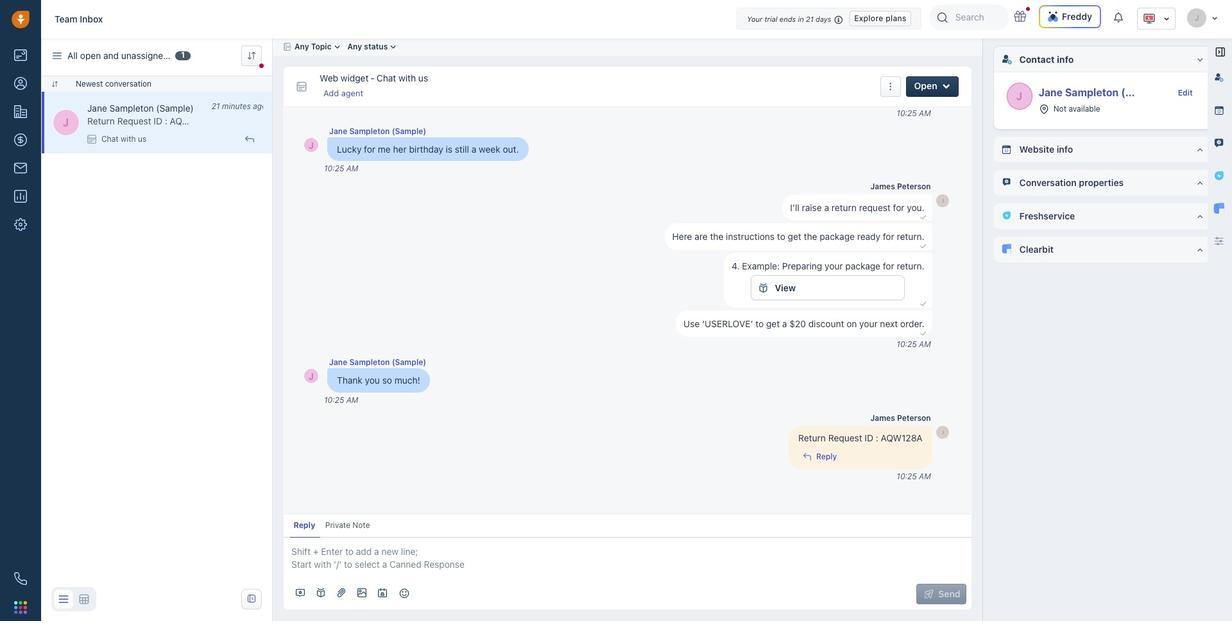 Task type: vqa. For each thing, say whether or not it's contained in the screenshot.
reply button
yes



Task type: locate. For each thing, give the bounding box(es) containing it.
add
[[324, 88, 339, 98]]

instructions
[[726, 231, 775, 242]]

0 horizontal spatial a
[[472, 144, 477, 155]]

1 vertical spatial return
[[799, 433, 826, 443]]

1 vertical spatial to
[[756, 319, 764, 329]]

0 horizontal spatial request
[[117, 116, 151, 126]]

1 vertical spatial package
[[846, 261, 881, 271]]

with inside web widget - chat with us add agent
[[399, 73, 416, 83]]

reply left private
[[294, 521, 315, 530]]

jane down newest
[[87, 103, 107, 114]]

0 vertical spatial return request id : aqw128a
[[87, 116, 212, 126]]

0 vertical spatial chat
[[377, 73, 396, 83]]

for right 'ready'
[[883, 231, 895, 242]]

1 vertical spatial reply
[[294, 521, 315, 530]]

1 horizontal spatial 21
[[806, 15, 814, 23]]

a right still
[[472, 144, 477, 155]]

2 angle up image from the top
[[1198, 245, 1204, 254]]

1 vertical spatial :
[[876, 433, 879, 443]]

angle down image
[[1198, 55, 1204, 64]]

reply right the thread reply icon
[[817, 452, 837, 461]]

ic_single_tick image right request
[[920, 212, 928, 222]]

1 vertical spatial get
[[767, 319, 780, 329]]

0 horizontal spatial get
[[767, 319, 780, 329]]

0 horizontal spatial reply
[[294, 521, 315, 530]]

1 vertical spatial info
[[1057, 144, 1074, 155]]

your
[[748, 15, 763, 23]]

us right - on the top
[[419, 73, 428, 83]]

1 vertical spatial angle up image
[[1198, 212, 1204, 221]]

ic_info_icon image
[[835, 14, 844, 25]]

jane sampleton (sample) up thank you so much!
[[329, 358, 426, 367]]

1 vertical spatial ic_single_tick image
[[920, 241, 928, 251]]

return request id : aqw128a up chat with us at the left of page
[[87, 116, 212, 126]]

0 horizontal spatial us
[[138, 134, 147, 144]]

for left me
[[364, 144, 376, 155]]

0 horizontal spatial with
[[121, 134, 136, 144]]

0 vertical spatial your
[[825, 261, 843, 271]]

your right on
[[860, 319, 878, 329]]

reply inside reply link
[[294, 521, 315, 530]]

1 james peterson from the top
[[871, 182, 931, 191]]

package down 'ready'
[[846, 261, 881, 271]]

1 horizontal spatial any
[[348, 42, 362, 52]]

j down team inbox element
[[63, 117, 69, 128]]

here
[[673, 231, 692, 242]]

the down the raise
[[804, 231, 818, 242]]

with right - on the top
[[399, 73, 416, 83]]

angle up image inside website info button
[[1198, 145, 1204, 154]]

request up reply "button"
[[829, 433, 863, 443]]

chat
[[377, 73, 396, 83], [101, 134, 119, 144]]

chat right - on the top
[[377, 73, 396, 83]]

$20
[[790, 319, 806, 329]]

to right 'userlove'
[[756, 319, 764, 329]]

peterson for i'll raise a return request for you.
[[898, 182, 931, 191]]

inbox
[[80, 13, 103, 24]]

1 horizontal spatial to
[[777, 231, 786, 242]]

1 return. from the top
[[897, 231, 925, 242]]

21 right in at top right
[[806, 15, 814, 23]]

1 peterson from the top
[[898, 182, 931, 191]]

1 vertical spatial chat
[[101, 134, 119, 144]]

0 vertical spatial angle up image
[[1198, 178, 1204, 187]]

0 horizontal spatial tab list
[[284, 515, 742, 538]]

0 horizontal spatial to
[[756, 319, 764, 329]]

id
[[154, 116, 162, 126], [865, 433, 874, 443]]

jane sampleton (sample) button for you
[[329, 357, 426, 368]]

(sample) up her
[[392, 126, 426, 136]]

2 vertical spatial a
[[783, 319, 787, 329]]

your
[[825, 261, 843, 271], [860, 319, 878, 329]]

ago
[[253, 101, 267, 111]]

1 horizontal spatial request
[[829, 433, 863, 443]]

0 horizontal spatial return request id : aqw128a
[[87, 116, 212, 126]]

me
[[378, 144, 391, 155]]

available
[[1069, 104, 1101, 114]]

1 vertical spatial angle up image
[[1198, 245, 1204, 254]]

2 vertical spatial ic_single_tick image
[[920, 299, 928, 309]]

1 angle up image from the top
[[1198, 145, 1204, 154]]

to right instructions
[[777, 231, 786, 242]]

preparing
[[783, 261, 823, 271]]

info inside button
[[1057, 144, 1074, 155]]

jane sampleton (sample) button up thank you so much!
[[329, 357, 426, 368]]

icon image
[[53, 589, 74, 610], [74, 589, 94, 610], [247, 594, 257, 604]]

not available
[[1054, 104, 1101, 114]]

map pin image
[[1039, 105, 1051, 114]]

angle up image inside conversation properties button
[[1198, 178, 1204, 187]]

birthday
[[409, 144, 443, 155]]

0 vertical spatial reply
[[817, 452, 837, 461]]

discount
[[809, 319, 845, 329]]

0 vertical spatial info
[[1057, 54, 1074, 65]]

angle up image
[[1198, 178, 1204, 187], [1198, 212, 1204, 221]]

21
[[806, 15, 814, 23], [212, 101, 220, 111]]

2 the from the left
[[804, 231, 818, 242]]

return
[[87, 116, 115, 126], [799, 433, 826, 443]]

1 horizontal spatial return request id : aqw128a
[[799, 433, 923, 443]]

newest conversation
[[76, 79, 152, 89]]

much!
[[395, 375, 420, 386]]

emoji image
[[400, 588, 409, 599]]

return request id : aqw128a inside conversations, use up and down arrows to read conversations element
[[799, 433, 923, 443]]

0 vertical spatial return.
[[897, 231, 925, 242]]

example:
[[742, 261, 780, 271]]

jane sampleton (sample) button
[[329, 126, 426, 137], [329, 357, 426, 368]]

1 vertical spatial with
[[121, 134, 136, 144]]

chat right mobile "icon" on the top of page
[[101, 134, 119, 144]]

2 peterson from the top
[[898, 413, 931, 423]]

1 vertical spatial tab list
[[284, 515, 742, 538]]

angle up image for clearbit
[[1198, 245, 1204, 254]]

jane up map pin image
[[1039, 87, 1063, 98]]

james
[[871, 182, 895, 191], [871, 413, 895, 423]]

use
[[684, 319, 700, 329]]

return request id : aqw128a
[[87, 116, 212, 126], [799, 433, 923, 443]]

sampleton up you
[[350, 358, 390, 367]]

1 horizontal spatial your
[[860, 319, 878, 329]]

us inside web widget - chat with us add agent
[[419, 73, 428, 83]]

james for request
[[871, 182, 895, 191]]

jane sampleton (sample) button for for
[[329, 126, 426, 137]]

1 horizontal spatial id
[[865, 433, 874, 443]]

team inbox image
[[248, 52, 256, 59]]

2 jane sampleton (sample) button from the top
[[329, 357, 426, 368]]

angle up image
[[1198, 145, 1204, 154], [1198, 245, 1204, 254]]

reply link
[[290, 515, 321, 538]]

ic_single_tick image
[[920, 212, 928, 222], [920, 241, 928, 251], [920, 299, 928, 309]]

0 horizontal spatial any
[[295, 42, 309, 52]]

1 horizontal spatial us
[[419, 73, 428, 83]]

1 horizontal spatial aqw128a
[[881, 433, 923, 443]]

sampleton down conversation
[[110, 103, 154, 114]]

0 vertical spatial return
[[87, 116, 115, 126]]

ic_single_tick image
[[920, 328, 928, 338]]

order.
[[901, 319, 925, 329]]

sampleton up the available
[[1066, 87, 1119, 98]]

jane sampleton (sample)
[[1039, 87, 1167, 98], [87, 103, 194, 114], [329, 126, 426, 136], [329, 358, 426, 367]]

the right are
[[710, 231, 724, 242]]

explore
[[855, 13, 884, 23]]

package down return
[[820, 231, 855, 242]]

ic_single_tick image for i'll raise a return request for you.
[[920, 212, 928, 222]]

jane sampleton (sample) button up me
[[329, 126, 426, 137]]

explore plans
[[855, 13, 907, 23]]

chevron down image
[[943, 82, 951, 90]]

phone image
[[14, 573, 27, 586]]

0 horizontal spatial id
[[154, 116, 162, 126]]

0 horizontal spatial the
[[710, 231, 724, 242]]

jane sampleton (sample) down conversation
[[87, 103, 194, 114]]

get down i'll
[[788, 231, 802, 242]]

1 vertical spatial your
[[860, 319, 878, 329]]

your up view "link" in the right top of the page
[[825, 261, 843, 271]]

0 horizontal spatial return
[[87, 116, 115, 126]]

0 vertical spatial james
[[871, 182, 895, 191]]

with
[[399, 73, 416, 83], [121, 134, 136, 144]]

return up mobile "icon" on the top of page
[[87, 116, 115, 126]]

private note
[[325, 521, 370, 530]]

1 jane sampleton (sample) button from the top
[[329, 126, 426, 137]]

james peterson for request
[[871, 182, 931, 191]]

1 horizontal spatial chat
[[377, 73, 396, 83]]

return.
[[897, 231, 925, 242], [897, 261, 925, 271]]

info inside dropdown button
[[1057, 54, 1074, 65]]

0 vertical spatial request
[[117, 116, 151, 126]]

None text field
[[284, 538, 972, 579]]

a right the raise
[[825, 202, 830, 213]]

jane
[[1039, 87, 1063, 98], [87, 103, 107, 114], [329, 126, 347, 136], [329, 358, 347, 367]]

a left $20
[[783, 319, 787, 329]]

0 vertical spatial us
[[419, 73, 428, 83]]

1 horizontal spatial a
[[783, 319, 787, 329]]

1 vertical spatial 21
[[212, 101, 220, 111]]

1 ic_single_tick image from the top
[[920, 212, 928, 222]]

1 angle up image from the top
[[1198, 178, 1204, 187]]

(sample) left edit
[[1122, 87, 1167, 98]]

1 vertical spatial james
[[871, 413, 895, 423]]

conversation
[[105, 79, 152, 89]]

1 vertical spatial id
[[865, 433, 874, 443]]

conversations, use up and down arrows to read conversations element
[[283, 66, 972, 513]]

1 vertical spatial a
[[825, 202, 830, 213]]

any left topic
[[295, 42, 309, 52]]

2 ic_single_tick image from the top
[[920, 241, 928, 251]]

0 vertical spatial a
[[472, 144, 477, 155]]

1 vertical spatial aqw128a
[[881, 433, 923, 443]]

1 vertical spatial request
[[829, 433, 863, 443]]

2 james peterson from the top
[[871, 413, 931, 423]]

freddy button
[[1039, 5, 1102, 28]]

return up the thread reply icon
[[799, 433, 826, 443]]

return. down you.
[[897, 231, 925, 242]]

j left lucky on the top
[[309, 140, 314, 151]]

2 any from the left
[[348, 42, 362, 52]]

request
[[117, 116, 151, 126], [829, 433, 863, 443]]

us right mobile "icon" on the top of page
[[138, 134, 147, 144]]

return. up the order.
[[897, 261, 925, 271]]

info
[[1057, 54, 1074, 65], [1057, 144, 1074, 155]]

am
[[919, 108, 931, 118], [347, 164, 358, 173], [919, 340, 931, 350], [347, 395, 358, 405], [919, 472, 931, 482]]

1 horizontal spatial reply
[[817, 452, 837, 461]]

peterson
[[898, 182, 931, 191], [898, 413, 931, 423]]

you.
[[907, 202, 925, 213]]

0 vertical spatial jane sampleton (sample) button
[[329, 126, 426, 137]]

0 vertical spatial :
[[165, 116, 167, 126]]

is
[[446, 144, 453, 155]]

us
[[419, 73, 428, 83], [138, 134, 147, 144]]

conversations
[[171, 50, 229, 61]]

ready
[[858, 231, 881, 242]]

open button
[[906, 76, 959, 97]]

with right mobile "icon" on the top of page
[[121, 134, 136, 144]]

10:25
[[897, 108, 917, 118], [324, 164, 344, 173], [897, 340, 917, 350], [324, 395, 344, 405], [897, 472, 917, 482]]

return
[[832, 202, 857, 213]]

reply inside reply "button"
[[817, 452, 837, 461]]

your trial ends in 21 days
[[748, 15, 832, 23]]

get left $20
[[767, 319, 780, 329]]

(sample)
[[1122, 87, 1167, 98], [156, 103, 194, 114], [392, 126, 426, 136], [392, 358, 426, 367]]

0 vertical spatial get
[[788, 231, 802, 242]]

2 horizontal spatial a
[[825, 202, 830, 213]]

21 left minutes
[[212, 101, 220, 111]]

j left thank
[[309, 371, 314, 382]]

0 vertical spatial james peterson
[[871, 182, 931, 191]]

team inbox
[[55, 13, 103, 24]]

james peterson
[[871, 182, 931, 191], [871, 413, 931, 423]]

2 angle up image from the top
[[1198, 212, 1204, 221]]

:
[[165, 116, 167, 126], [876, 433, 879, 443]]

0 vertical spatial angle up image
[[1198, 145, 1204, 154]]

1 vertical spatial james peterson
[[871, 413, 931, 423]]

any left status
[[348, 42, 362, 52]]

0 vertical spatial id
[[154, 116, 162, 126]]

1 horizontal spatial with
[[399, 73, 416, 83]]

2 james from the top
[[871, 413, 895, 423]]

0 vertical spatial to
[[777, 231, 786, 242]]

0 horizontal spatial 21
[[212, 101, 220, 111]]

angle up image inside freshservice button
[[1198, 212, 1204, 221]]

team inbox element
[[52, 81, 76, 87]]

1 any from the left
[[295, 42, 309, 52]]

angle up image inside the 'clearbit' button
[[1198, 245, 1204, 254]]

ic_single_tick image down you.
[[920, 241, 928, 251]]

1 horizontal spatial the
[[804, 231, 818, 242]]

0 vertical spatial peterson
[[898, 182, 931, 191]]

on
[[847, 319, 857, 329]]

any topic
[[295, 42, 332, 52]]

package
[[820, 231, 855, 242], [846, 261, 881, 271]]

1 james from the top
[[871, 182, 895, 191]]

1 horizontal spatial return
[[799, 433, 826, 443]]

1 vertical spatial return.
[[897, 261, 925, 271]]

return request id : aqw128a up reply "button"
[[799, 433, 923, 443]]

1 horizontal spatial tab list
[[1208, 67, 1233, 228]]

0 horizontal spatial chat
[[101, 134, 119, 144]]

1 horizontal spatial :
[[876, 433, 879, 443]]

0 vertical spatial with
[[399, 73, 416, 83]]

tab list
[[1208, 67, 1233, 228], [284, 515, 742, 538]]

ic_single_tick image up the order.
[[920, 299, 928, 309]]

any for any status
[[348, 42, 362, 52]]

out.
[[503, 144, 519, 155]]

1 vertical spatial jane sampleton (sample) button
[[329, 357, 426, 368]]

1 vertical spatial return request id : aqw128a
[[799, 433, 923, 443]]

mobile image
[[87, 135, 96, 144]]

contact
[[1020, 54, 1055, 65]]

info right "website"
[[1057, 144, 1074, 155]]

-
[[371, 73, 375, 83]]

for
[[364, 144, 376, 155], [893, 202, 905, 213], [883, 231, 895, 242], [883, 261, 895, 271]]

next
[[881, 319, 898, 329]]

0 vertical spatial package
[[820, 231, 855, 242]]

request up chat with us at the left of page
[[117, 116, 151, 126]]

you
[[365, 375, 380, 386]]

0 vertical spatial ic_single_tick image
[[920, 212, 928, 222]]

0 horizontal spatial aqw128a
[[170, 116, 212, 126]]

info right contact
[[1057, 54, 1074, 65]]

1 vertical spatial peterson
[[898, 413, 931, 423]]

bell regular image
[[1115, 12, 1125, 23]]

angle up image for conversation properties
[[1198, 178, 1204, 187]]



Task type: describe. For each thing, give the bounding box(es) containing it.
for up the next on the right
[[883, 261, 895, 271]]

all open and unassigned conversations
[[67, 50, 229, 61]]

i'll
[[791, 202, 800, 213]]

jane sampleton (sample) up me
[[329, 126, 426, 136]]

open
[[80, 50, 101, 61]]

use 'userlove' to get a $20 discount on your next order.
[[684, 319, 925, 329]]

add agent button
[[320, 85, 367, 101]]

request
[[860, 202, 891, 213]]

any status button
[[340, 41, 404, 52]]

properties
[[1079, 177, 1124, 188]]

3 ic_single_tick image from the top
[[920, 299, 928, 309]]

any for any topic
[[295, 42, 309, 52]]

add agent button
[[324, 85, 363, 101]]

trial
[[765, 15, 778, 23]]

web widget - chat with us add agent
[[320, 73, 428, 98]]

j down contact
[[1017, 91, 1023, 102]]

ic_arrow_down image
[[1212, 14, 1219, 22]]

clearbit button
[[994, 237, 1211, 262]]

request inside conversations, use up and down arrows to read conversations element
[[829, 433, 863, 443]]

so
[[382, 375, 392, 386]]

i'll raise a return request for you.
[[791, 202, 925, 213]]

conversation
[[1020, 177, 1077, 188]]

unassigned
[[121, 50, 169, 61]]

missing translation "unavailable" for locale "en-us" image
[[1143, 12, 1156, 25]]

ic_arrow_down image
[[1164, 14, 1170, 23]]

freddy
[[1062, 11, 1093, 22]]

agent
[[341, 88, 363, 98]]

are
[[695, 231, 708, 242]]

'userlove'
[[702, 319, 753, 329]]

conversation properties
[[1020, 177, 1124, 188]]

note
[[353, 521, 370, 530]]

chat inside web widget - chat with us add agent
[[377, 73, 396, 83]]

id inside conversations, use up and down arrows to read conversations element
[[865, 433, 874, 443]]

(sample) down 1
[[156, 103, 194, 114]]

edit
[[1179, 88, 1193, 98]]

plans
[[886, 13, 907, 23]]

website
[[1020, 144, 1055, 155]]

send
[[939, 589, 961, 600]]

jane sampleton (sample) up the available
[[1039, 87, 1167, 98]]

website info
[[1020, 144, 1074, 155]]

send button
[[917, 584, 967, 605]]

return inside conversations, use up and down arrows to read conversations element
[[799, 433, 826, 443]]

1 horizontal spatial get
[[788, 231, 802, 242]]

peterson for return request id : aqw128a
[[898, 413, 931, 423]]

web
[[320, 73, 338, 83]]

here are the instructions to get the package ready for return.
[[673, 231, 925, 242]]

clearbit
[[1020, 244, 1054, 255]]

4. example: preparing your package for return.
[[732, 261, 925, 271]]

jane up thank
[[329, 358, 347, 367]]

jane up lucky on the top
[[329, 126, 347, 136]]

thread reply icon image
[[803, 452, 813, 462]]

0 vertical spatial 21
[[806, 15, 814, 23]]

private
[[325, 521, 351, 530]]

freshservice button
[[994, 203, 1211, 229]]

contact info button
[[994, 47, 1211, 73]]

reply button
[[799, 451, 841, 463]]

contact info
[[1020, 54, 1074, 65]]

open
[[915, 80, 938, 91]]

(sample) up much!
[[392, 358, 426, 367]]

0 vertical spatial aqw128a
[[170, 116, 212, 126]]

week
[[479, 144, 501, 155]]

0 horizontal spatial your
[[825, 261, 843, 271]]

minutes
[[222, 101, 251, 111]]

4.
[[732, 261, 740, 271]]

info for contact info
[[1057, 54, 1074, 65]]

info for website info
[[1057, 144, 1074, 155]]

view
[[775, 283, 796, 293]]

james for aqw128a
[[871, 413, 895, 423]]

explore plans button
[[850, 11, 912, 26]]

newest
[[76, 79, 103, 89]]

thank you so much!
[[337, 375, 420, 386]]

angle up image for freshservice
[[1198, 212, 1204, 221]]

team
[[55, 13, 77, 24]]

widget
[[341, 73, 369, 83]]

all
[[67, 50, 78, 61]]

any topic button
[[283, 41, 340, 52]]

chat with us
[[101, 134, 147, 144]]

sliders image
[[1215, 236, 1224, 246]]

: inside conversations, use up and down arrows to read conversations element
[[876, 433, 879, 443]]

lucky
[[337, 144, 362, 155]]

1 vertical spatial us
[[138, 134, 147, 144]]

any status
[[348, 42, 388, 52]]

lucky for me her birthday is still a week out.
[[337, 144, 519, 155]]

1 the from the left
[[710, 231, 724, 242]]

and
[[103, 50, 119, 61]]

james peterson for aqw128a
[[871, 413, 931, 423]]

view link
[[751, 276, 906, 301]]

raise
[[802, 202, 822, 213]]

angle up image for website info
[[1198, 145, 1204, 154]]

phone element
[[8, 566, 33, 592]]

topic
[[311, 42, 332, 52]]

freshworks switcher image
[[14, 601, 27, 614]]

2 return. from the top
[[897, 261, 925, 271]]

for left you.
[[893, 202, 905, 213]]

tab list containing reply
[[284, 515, 742, 538]]

0 horizontal spatial :
[[165, 116, 167, 126]]

website info button
[[994, 137, 1211, 162]]

aqw128a inside conversations, use up and down arrows to read conversations element
[[881, 433, 923, 443]]

1
[[181, 50, 185, 60]]

her
[[393, 144, 407, 155]]

0 vertical spatial tab list
[[1208, 67, 1233, 228]]

ic_single_tick image for here are the instructions to get the package ready for return.
[[920, 241, 928, 251]]

conversation properties button
[[994, 170, 1211, 196]]

status
[[364, 42, 388, 52]]

freshservice
[[1020, 210, 1076, 221]]

ends
[[780, 15, 796, 23]]

sampleton up me
[[350, 126, 390, 136]]

days
[[816, 15, 832, 23]]

thank
[[337, 375, 363, 386]]

private note link
[[322, 515, 375, 537]]



